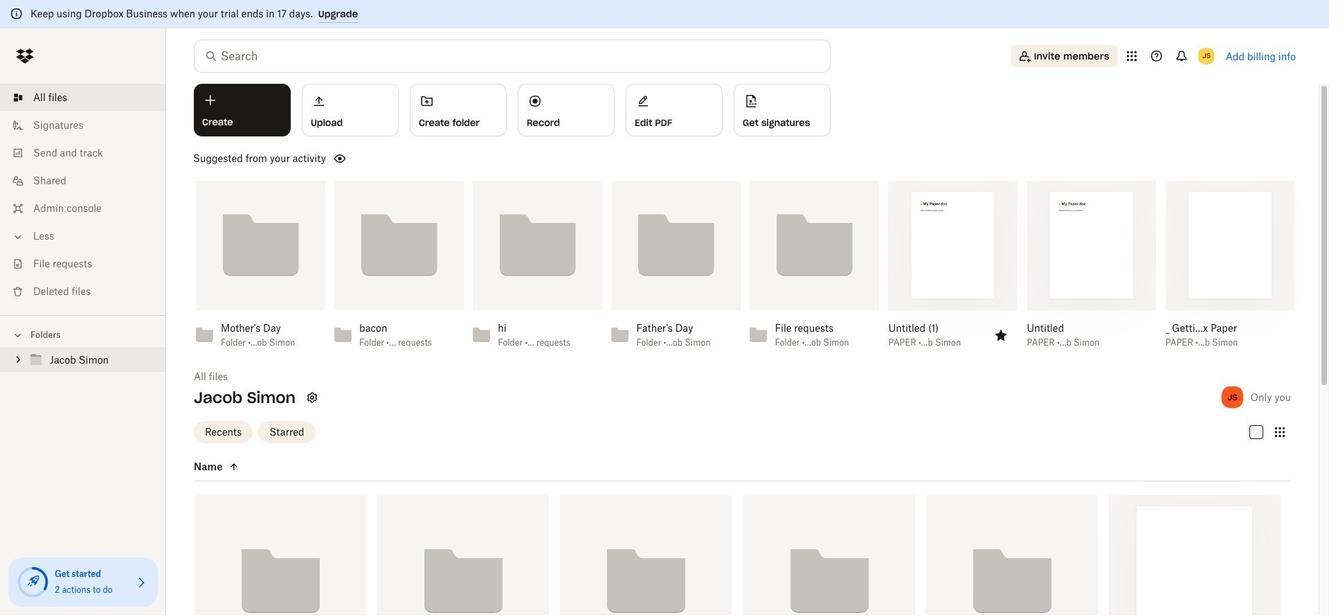 Task type: describe. For each thing, give the bounding box(es) containing it.
folder, reds row
[[744, 495, 916, 615]]

Search in folder "Dropbox" text field
[[221, 48, 802, 64]]

file, _ getting started with dropbox paper.paper row
[[1110, 495, 1281, 615]]

folder, send and track row
[[927, 495, 1099, 615]]

folder, father's day row
[[195, 495, 367, 615]]

folder settings image
[[304, 389, 321, 406]]

less image
[[11, 230, 25, 244]]



Task type: vqa. For each thing, say whether or not it's contained in the screenshot.
'Folder, File requests' row
yes



Task type: locate. For each thing, give the bounding box(es) containing it.
dropbox image
[[11, 42, 39, 70]]

list item
[[0, 84, 166, 112]]

list
[[0, 76, 166, 315]]

folder, mother's day row
[[561, 495, 733, 615]]

folder, file requests row
[[378, 495, 550, 615]]

alert
[[0, 0, 1330, 28]]



